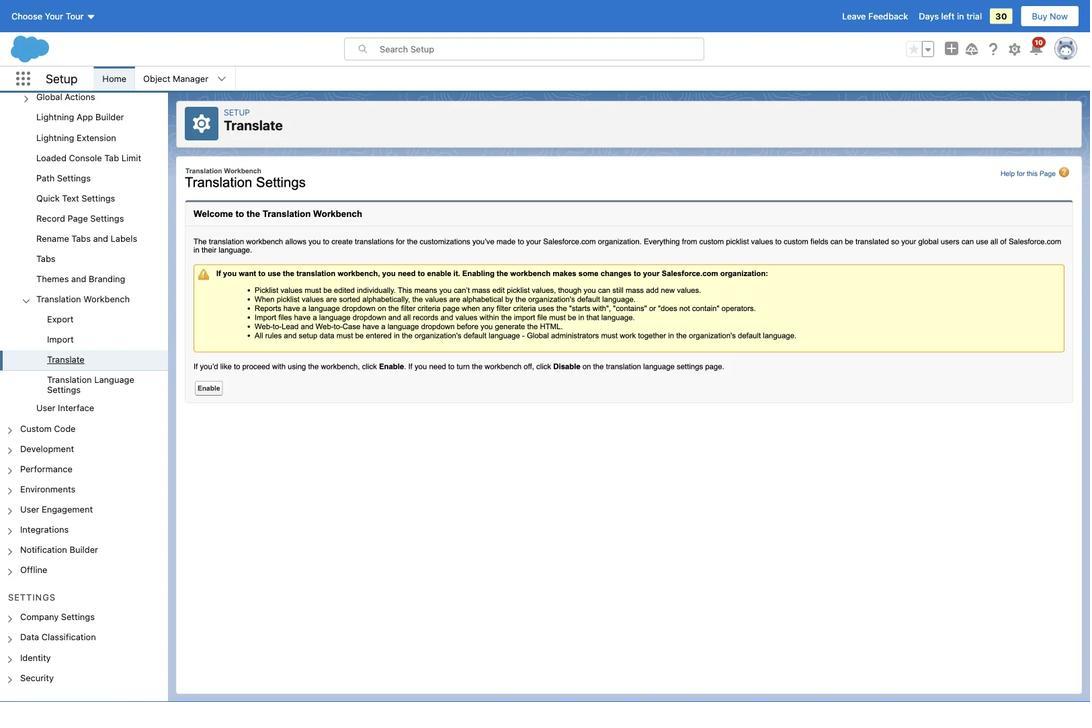Task type: vqa. For each thing, say whether or not it's contained in the screenshot.
Setup link
yes



Task type: locate. For each thing, give the bounding box(es) containing it.
0 vertical spatial setup
[[46, 71, 78, 86]]

classification
[[42, 633, 96, 643]]

integrations
[[20, 525, 69, 535]]

translate down import link on the top left of page
[[47, 355, 84, 365]]

0 vertical spatial lightning
[[36, 112, 74, 122]]

and left the labels
[[93, 233, 108, 244]]

translation inside translation language settings
[[47, 375, 92, 385]]

loaded
[[36, 153, 66, 163]]

builder
[[96, 112, 124, 122], [70, 545, 98, 555]]

user interface
[[36, 403, 94, 413]]

object manager link
[[135, 67, 217, 91]]

1 horizontal spatial setup
[[224, 108, 250, 117]]

record page settings link
[[36, 213, 124, 225]]

1 vertical spatial setup
[[224, 108, 250, 117]]

1 lightning from the top
[[36, 112, 74, 122]]

1 vertical spatial and
[[71, 274, 86, 284]]

choose
[[11, 11, 42, 21]]

quick text settings link
[[36, 193, 115, 205]]

quick
[[36, 193, 60, 203]]

0 vertical spatial user
[[36, 403, 55, 413]]

builder right notification
[[70, 545, 98, 555]]

setup translate
[[224, 108, 283, 133]]

tabs
[[72, 233, 91, 244], [36, 254, 56, 264]]

notification builder
[[20, 545, 98, 555]]

builder up extension
[[96, 112, 124, 122]]

custom code
[[20, 423, 76, 434]]

translate
[[224, 117, 283, 133], [47, 355, 84, 365]]

labels
[[111, 233, 137, 244]]

group containing export
[[0, 310, 168, 399]]

loaded console tab limit
[[36, 153, 141, 163]]

2 lightning from the top
[[36, 132, 74, 142]]

performance
[[20, 464, 73, 474]]

0 horizontal spatial tabs
[[36, 254, 56, 264]]

Search Setup text field
[[380, 38, 704, 60]]

translation workbench
[[36, 294, 130, 304]]

0 vertical spatial tabs
[[72, 233, 91, 244]]

language
[[94, 375, 134, 385]]

setup inside setup translate
[[224, 108, 250, 117]]

user up 'integrations'
[[20, 504, 39, 514]]

settings up user interface
[[47, 385, 81, 395]]

0 vertical spatial translation
[[36, 294, 81, 304]]

translation for translation workbench
[[36, 294, 81, 304]]

text
[[62, 193, 79, 203]]

0 horizontal spatial setup
[[46, 71, 78, 86]]

path settings link
[[36, 173, 91, 185]]

1 horizontal spatial and
[[93, 233, 108, 244]]

user up custom code
[[36, 403, 55, 413]]

settings up the labels
[[90, 213, 124, 223]]

security link
[[20, 673, 54, 685]]

translate tree item
[[0, 351, 168, 371]]

object manager
[[143, 74, 209, 84]]

tour
[[66, 11, 84, 21]]

tabs down record page settings link
[[72, 233, 91, 244]]

0 vertical spatial and
[[93, 233, 108, 244]]

lightning up 'loaded'
[[36, 132, 74, 142]]

1 vertical spatial translation
[[47, 375, 92, 385]]

data classification
[[20, 633, 96, 643]]

1 vertical spatial user
[[20, 504, 39, 514]]

data classification link
[[20, 633, 96, 645]]

user inside 'user engagement' link
[[20, 504, 39, 514]]

translation workbench link
[[36, 294, 130, 306]]

user engagement link
[[20, 504, 93, 517]]

translation
[[36, 294, 81, 304], [47, 375, 92, 385]]

tabs up 'themes'
[[36, 254, 56, 264]]

global
[[36, 92, 62, 102]]

translation up export on the top left
[[36, 294, 81, 304]]

object
[[143, 74, 170, 84]]

manager
[[173, 74, 209, 84]]

settings up record page settings
[[82, 193, 115, 203]]

1 horizontal spatial translate
[[224, 117, 283, 133]]

company settings
[[20, 612, 95, 622]]

1 vertical spatial translate
[[47, 355, 84, 365]]

page
[[68, 213, 88, 223]]

translate down setup link
[[224, 117, 283, 133]]

translation language settings
[[47, 375, 134, 395]]

1 vertical spatial tabs
[[36, 254, 56, 264]]

leave
[[843, 11, 866, 21]]

1 vertical spatial lightning
[[36, 132, 74, 142]]

rename
[[36, 233, 69, 244]]

group
[[0, 0, 168, 419], [906, 41, 935, 57], [0, 310, 168, 399]]

global actions link
[[36, 92, 95, 104]]

0 vertical spatial builder
[[96, 112, 124, 122]]

offline
[[20, 565, 47, 575]]

0 horizontal spatial translate
[[47, 355, 84, 365]]

buy now
[[1033, 11, 1069, 21]]

settings
[[57, 173, 91, 183], [82, 193, 115, 203], [90, 213, 124, 223], [47, 385, 81, 395], [8, 592, 56, 602], [61, 612, 95, 622]]

0 vertical spatial translate
[[224, 117, 283, 133]]

and inside "themes and branding" link
[[71, 274, 86, 284]]

setup
[[46, 71, 78, 86], [224, 108, 250, 117]]

and up translation workbench
[[71, 274, 86, 284]]

data
[[20, 633, 39, 643]]

interface
[[58, 403, 94, 413]]

settings up 'quick text settings'
[[57, 173, 91, 183]]

translation down the translate link
[[47, 375, 92, 385]]

30
[[996, 11, 1008, 21]]

user
[[36, 403, 55, 413], [20, 504, 39, 514]]

extension
[[77, 132, 116, 142]]

setup tree tree
[[0, 0, 168, 703]]

user inside user interface link
[[36, 403, 55, 413]]

0 horizontal spatial and
[[71, 274, 86, 284]]

translation language settings link
[[47, 375, 168, 395]]

lightning extension link
[[36, 132, 116, 144]]

buy now button
[[1021, 5, 1080, 27]]

lightning down global
[[36, 112, 74, 122]]

user interface link
[[36, 403, 94, 415]]

translation for translation language settings
[[47, 375, 92, 385]]

branding
[[89, 274, 125, 284]]



Task type: describe. For each thing, give the bounding box(es) containing it.
buy
[[1033, 11, 1048, 21]]

lightning for lightning app builder
[[36, 112, 74, 122]]

import
[[47, 335, 74, 345]]

leave feedback link
[[843, 11, 909, 21]]

import link
[[47, 335, 74, 347]]

days left in trial
[[919, 11, 983, 21]]

global actions
[[36, 92, 95, 102]]

security
[[20, 673, 54, 683]]

company settings link
[[20, 612, 95, 625]]

translate link
[[47, 355, 84, 367]]

group containing global actions
[[0, 0, 168, 419]]

rename tabs and labels link
[[36, 233, 137, 246]]

identity
[[20, 653, 51, 663]]

console
[[69, 153, 102, 163]]

identity link
[[20, 653, 51, 665]]

performance link
[[20, 464, 73, 476]]

environments
[[20, 484, 75, 494]]

feedback
[[869, 11, 909, 21]]

setup for setup translate
[[224, 108, 250, 117]]

actions
[[65, 92, 95, 102]]

10
[[1035, 38, 1044, 46]]

themes and branding link
[[36, 274, 125, 286]]

user for user interface
[[36, 403, 55, 413]]

1 vertical spatial builder
[[70, 545, 98, 555]]

settings inside translation language settings
[[47, 385, 81, 395]]

limit
[[121, 153, 141, 163]]

choose your tour
[[11, 11, 84, 21]]

quick text settings
[[36, 193, 115, 203]]

rename tabs and labels
[[36, 233, 137, 244]]

development
[[20, 444, 74, 454]]

1 horizontal spatial tabs
[[72, 233, 91, 244]]

user for user engagement
[[20, 504, 39, 514]]

workbench
[[84, 294, 130, 304]]

path
[[36, 173, 55, 183]]

themes
[[36, 274, 69, 284]]

tabs link
[[36, 254, 56, 266]]

path settings
[[36, 173, 91, 183]]

custom
[[20, 423, 52, 434]]

lightning extension
[[36, 132, 116, 142]]

10 button
[[1029, 37, 1046, 57]]

left
[[942, 11, 955, 21]]

engagement
[[42, 504, 93, 514]]

setup link
[[224, 108, 250, 117]]

lightning for lightning extension
[[36, 132, 74, 142]]

offline link
[[20, 565, 47, 577]]

lightning app builder
[[36, 112, 124, 122]]

choose your tour button
[[11, 5, 96, 27]]

development link
[[20, 444, 74, 456]]

record page settings
[[36, 213, 124, 223]]

company
[[20, 612, 59, 622]]

settings up classification
[[61, 612, 95, 622]]

export
[[47, 314, 74, 324]]

your
[[45, 11, 63, 21]]

builder inside group
[[96, 112, 124, 122]]

and inside rename tabs and labels link
[[93, 233, 108, 244]]

environments link
[[20, 484, 75, 496]]

home
[[102, 74, 127, 84]]

now
[[1050, 11, 1069, 21]]

translation language settings tree item
[[0, 371, 168, 399]]

leave feedback
[[843, 11, 909, 21]]

home link
[[94, 67, 135, 91]]

in
[[958, 11, 965, 21]]

integrations link
[[20, 525, 69, 537]]

loaded console tab limit link
[[36, 153, 141, 165]]

code
[[54, 423, 76, 434]]

tab
[[104, 153, 119, 163]]

export link
[[47, 314, 74, 326]]

app
[[77, 112, 93, 122]]

translate inside tree item
[[47, 355, 84, 365]]

custom code link
[[20, 423, 76, 436]]

notification builder link
[[20, 545, 98, 557]]

notification
[[20, 545, 67, 555]]

lightning app builder link
[[36, 112, 124, 124]]

themes and branding
[[36, 274, 125, 284]]

setup for setup
[[46, 71, 78, 86]]

user engagement
[[20, 504, 93, 514]]

settings up company
[[8, 592, 56, 602]]

translation workbench tree item
[[0, 290, 168, 399]]

record
[[36, 213, 65, 223]]



